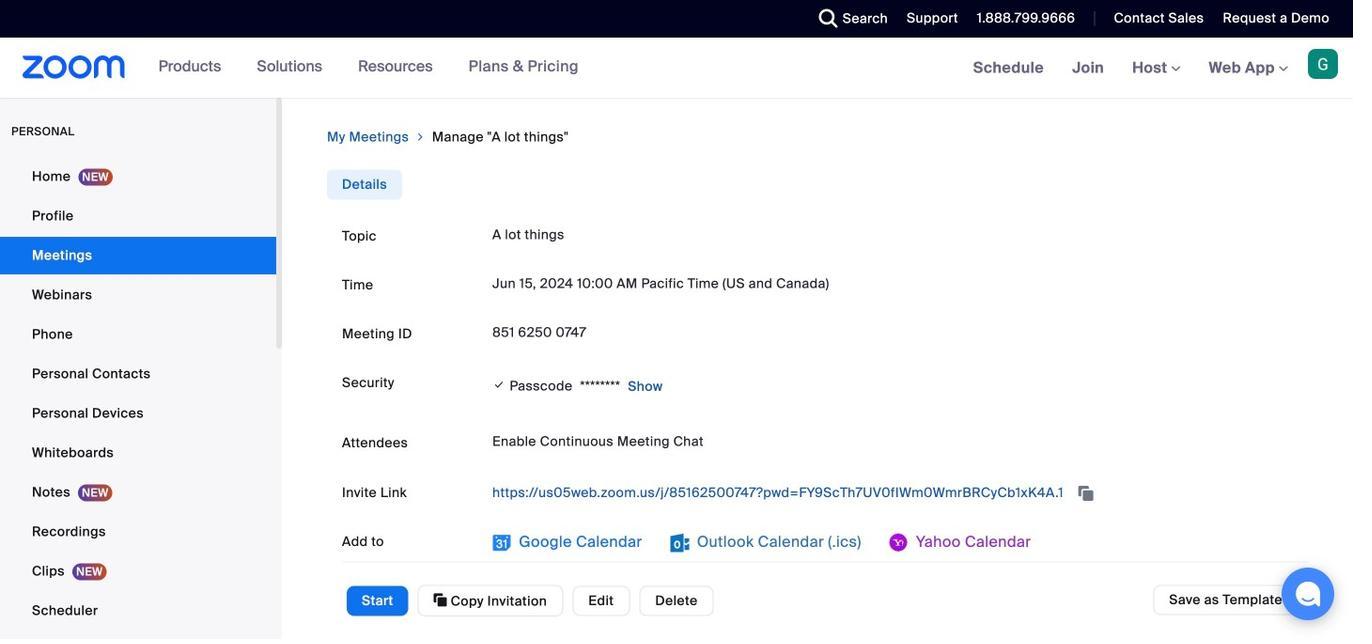 Task type: describe. For each thing, give the bounding box(es) containing it.
manage a lot things navigation
[[327, 128, 1309, 147]]

add to yahoo calendar image
[[890, 534, 909, 552]]

manage my meeting tab control tab list
[[327, 170, 402, 200]]

copy image
[[434, 592, 448, 609]]

open chat image
[[1296, 581, 1322, 607]]

meetings navigation
[[960, 38, 1354, 99]]

right image
[[415, 128, 427, 147]]



Task type: vqa. For each thing, say whether or not it's contained in the screenshot.
Search Settings 'text field'
no



Task type: locate. For each thing, give the bounding box(es) containing it.
zoom logo image
[[23, 55, 126, 79]]

personal menu menu
[[0, 158, 276, 639]]

banner
[[0, 38, 1354, 99]]

product information navigation
[[126, 38, 593, 98]]

add to outlook calendar (.ics) image
[[671, 534, 690, 552]]

application
[[493, 478, 1294, 508]]

tab
[[327, 170, 402, 200]]

add to google calendar image
[[493, 534, 512, 552]]

checked image
[[493, 375, 506, 394]]



